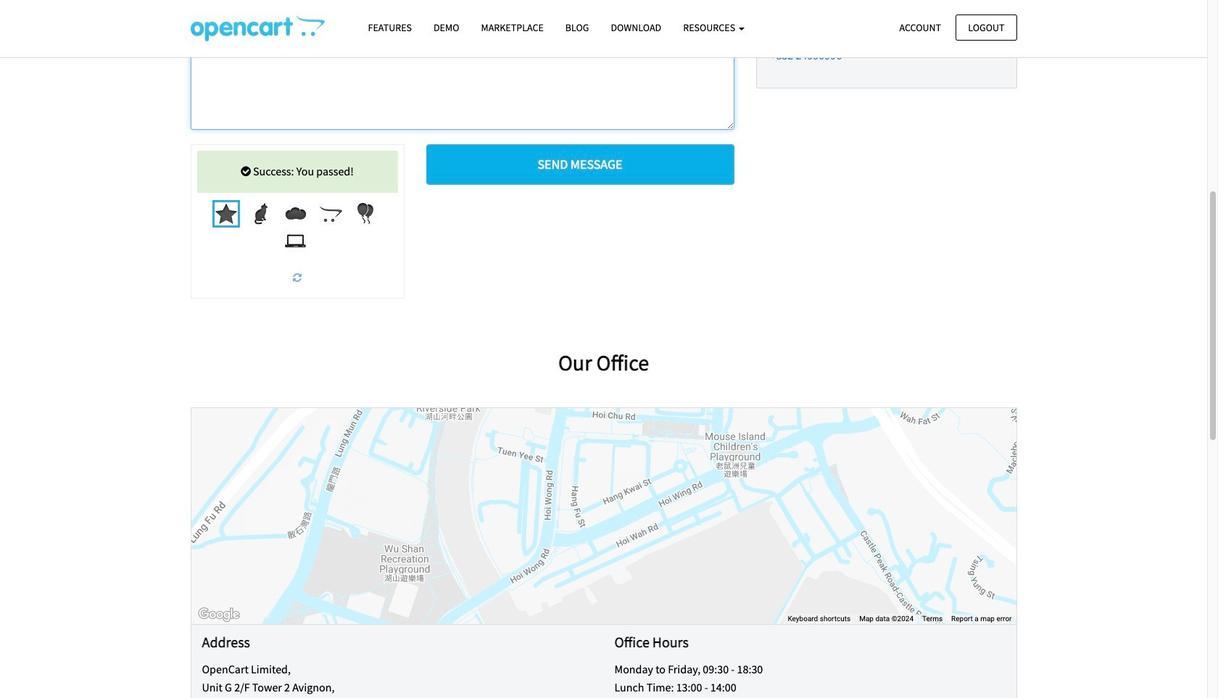 Task type: locate. For each thing, give the bounding box(es) containing it.
check circle image
[[241, 165, 251, 177]]

opencart - contact image
[[190, 15, 325, 41]]

None text field
[[190, 0, 734, 130]]

map region
[[191, 408, 1017, 624]]



Task type: describe. For each thing, give the bounding box(es) containing it.
google image
[[195, 605, 243, 624]]

refresh image
[[293, 273, 302, 283]]



Task type: vqa. For each thing, say whether or not it's contained in the screenshot.
GOOGLE image on the bottom left of the page
yes



